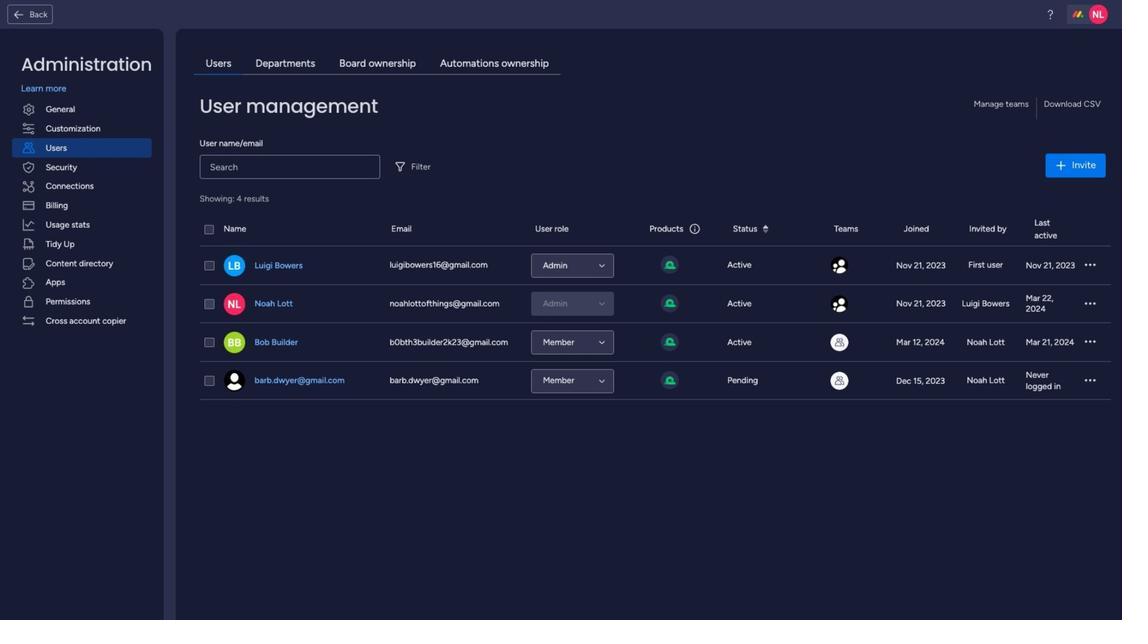 Task type: vqa. For each thing, say whether or not it's contained in the screenshot.
LUIGI BOWERS image's v2 ellipsis image
yes



Task type: describe. For each thing, give the bounding box(es) containing it.
add or edit team image for v2 ellipsis icon associated with 4th row from the bottom of the page
[[831, 257, 848, 275]]

luigi bowers image
[[224, 255, 245, 277]]

noah lott image
[[224, 294, 245, 315]]

bob builder image
[[224, 332, 245, 354]]

back to workspace image
[[13, 8, 25, 20]]

add or edit team image for 2nd row from the bottom
[[831, 334, 848, 352]]

v2 ellipsis image for 3rd row from the bottom
[[1085, 299, 1096, 310]]

1 row from the top
[[200, 213, 1111, 247]]

2 row from the top
[[200, 247, 1111, 285]]

v2 ellipsis image for 4th row from the bottom of the page
[[1085, 260, 1096, 272]]

help image
[[1044, 8, 1056, 20]]

v2 ellipsis image
[[1085, 376, 1096, 387]]



Task type: locate. For each thing, give the bounding box(es) containing it.
add or edit team image
[[831, 296, 848, 314], [831, 334, 848, 352]]

noah lott image
[[1089, 5, 1108, 24]]

1 vertical spatial add or edit team image
[[831, 373, 848, 390]]

4 row from the top
[[200, 324, 1111, 362]]

1 v2 ellipsis image from the top
[[1085, 260, 1096, 272]]

row group
[[200, 247, 1111, 401]]

1 add or edit team image from the top
[[831, 257, 848, 275]]

0 vertical spatial v2 ellipsis image
[[1085, 260, 1096, 272]]

5 row from the top
[[200, 362, 1111, 401]]

v2 ellipsis image
[[1085, 260, 1096, 272], [1085, 299, 1096, 310], [1085, 337, 1096, 349]]

0 vertical spatial add or edit team image
[[831, 296, 848, 314]]

row
[[200, 213, 1111, 247], [200, 247, 1111, 285], [200, 285, 1111, 324], [200, 324, 1111, 362], [200, 362, 1111, 401]]

2 vertical spatial v2 ellipsis image
[[1085, 337, 1096, 349]]

barb.dwyer@gmail.com image
[[224, 371, 245, 392]]

v2 ellipsis image for 2nd row from the bottom
[[1085, 337, 1096, 349]]

add or edit team image for v2 ellipsis image
[[831, 373, 848, 390]]

Search text field
[[200, 155, 380, 179]]

1 vertical spatial v2 ellipsis image
[[1085, 299, 1096, 310]]

3 row from the top
[[200, 285, 1111, 324]]

0 vertical spatial add or edit team image
[[831, 257, 848, 275]]

add or edit team image
[[831, 257, 848, 275], [831, 373, 848, 390]]

grid
[[200, 213, 1111, 609]]

3 v2 ellipsis image from the top
[[1085, 337, 1096, 349]]

1 add or edit team image from the top
[[831, 296, 848, 314]]

1 vertical spatial add or edit team image
[[831, 334, 848, 352]]

2 v2 ellipsis image from the top
[[1085, 299, 1096, 310]]

2 add or edit team image from the top
[[831, 334, 848, 352]]

2 add or edit team image from the top
[[831, 373, 848, 390]]

add or edit team image for 3rd row from the bottom
[[831, 296, 848, 314]]



